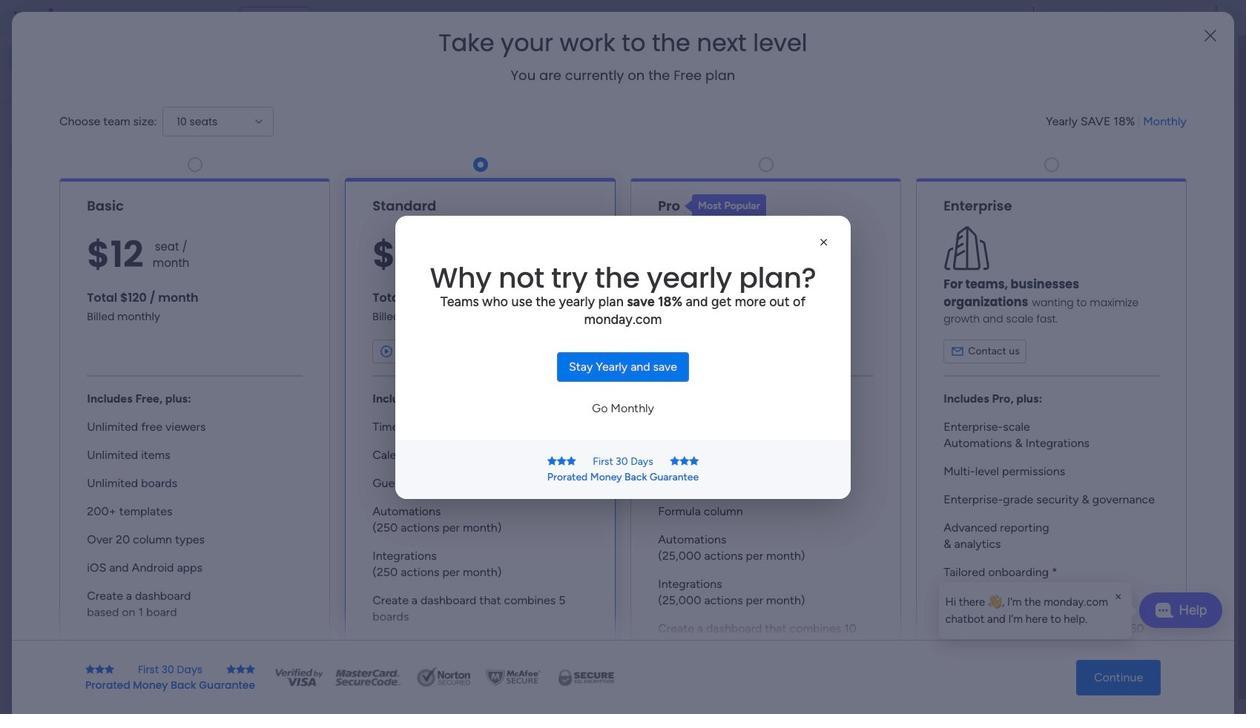 Task type: vqa. For each thing, say whether or not it's contained in the screenshot.
NORTON SECURED image
yes



Task type: describe. For each thing, give the bounding box(es) containing it.
pro tier selected option
[[631, 178, 902, 670]]

mcafee secure image
[[484, 667, 543, 689]]

standard tier selected option
[[345, 178, 616, 670]]

templates image image
[[1015, 112, 1211, 214]]

1 image
[[1027, 1, 1040, 17]]

component image for first workspace image from the left
[[300, 623, 312, 637]]

see plans image
[[246, 10, 260, 26]]

1 vertical spatial option
[[9, 70, 180, 94]]

search everything image
[[1118, 10, 1132, 25]]

component image for 2nd workspace image from left
[[667, 623, 679, 637]]

verified by visa image
[[273, 667, 325, 689]]

notifications image
[[983, 10, 998, 25]]

tier options list box
[[59, 151, 1187, 670]]

select product image
[[13, 10, 28, 25]]

help center element
[[1002, 426, 1225, 485]]

1 workspace image from the left
[[254, 601, 289, 637]]

ssl encrypted image
[[549, 667, 623, 689]]

2 vertical spatial option
[[0, 176, 189, 178]]



Task type: locate. For each thing, give the bounding box(es) containing it.
component image right workspace icon
[[667, 623, 679, 637]]

component image
[[491, 294, 504, 308]]

monday marketplace image
[[1081, 10, 1096, 25]]

quick search results list box
[[229, 139, 966, 335]]

2 component image from the left
[[667, 623, 679, 637]]

0 horizontal spatial workspace image
[[254, 601, 289, 637]]

public board image
[[491, 271, 507, 287]]

document
[[396, 216, 851, 499]]

norton secured image
[[411, 667, 478, 689]]

1 horizontal spatial component image
[[667, 623, 679, 637]]

dialog
[[0, 0, 1247, 715], [940, 583, 1132, 640]]

component image
[[300, 623, 312, 637], [667, 623, 679, 637]]

1 horizontal spatial add to favorites image
[[683, 271, 698, 286]]

2 workspace image from the left
[[621, 601, 656, 637]]

close image
[[817, 235, 832, 250]]

update feed image
[[1016, 10, 1031, 25]]

workspace image
[[254, 601, 289, 637], [621, 601, 656, 637]]

1 component image from the left
[[300, 623, 312, 637]]

0 horizontal spatial add to favorites image
[[440, 271, 455, 286]]

workspace image
[[630, 606, 648, 633]]

1 horizontal spatial workspace image
[[621, 601, 656, 637]]

close recently visited image
[[229, 121, 247, 139]]

2 add to favorites image from the left
[[683, 271, 698, 286]]

help image
[[1150, 10, 1165, 25]]

add to favorites image
[[440, 271, 455, 286], [683, 271, 698, 286]]

getting started element
[[1002, 354, 1225, 414]]

mastercard secure code image
[[331, 667, 405, 689]]

option
[[9, 45, 180, 68], [9, 70, 180, 94], [0, 176, 189, 178]]

basic tier selected option
[[59, 178, 330, 670]]

heading
[[439, 30, 808, 56]]

billing cycle selection group
[[1046, 113, 1187, 130]]

star image
[[670, 456, 680, 466], [680, 456, 690, 466], [85, 665, 95, 675], [105, 665, 114, 675], [226, 665, 236, 675], [236, 665, 246, 675]]

0 vertical spatial option
[[9, 45, 180, 68]]

chat bot icon image
[[1155, 603, 1174, 618]]

invite members image
[[1049, 10, 1063, 25]]

0 horizontal spatial component image
[[300, 623, 312, 637]]

enterprise tier selected option
[[917, 178, 1187, 670]]

list box
[[0, 173, 189, 427]]

1 element
[[379, 353, 397, 371]]

star image
[[548, 456, 557, 466], [557, 456, 567, 466], [567, 456, 577, 466], [690, 456, 699, 466], [95, 665, 105, 675], [246, 665, 255, 675]]

ruby anderson image
[[1205, 6, 1229, 30]]

1 add to favorites image from the left
[[440, 271, 455, 286]]

component image up verified by visa image
[[300, 623, 312, 637]]



